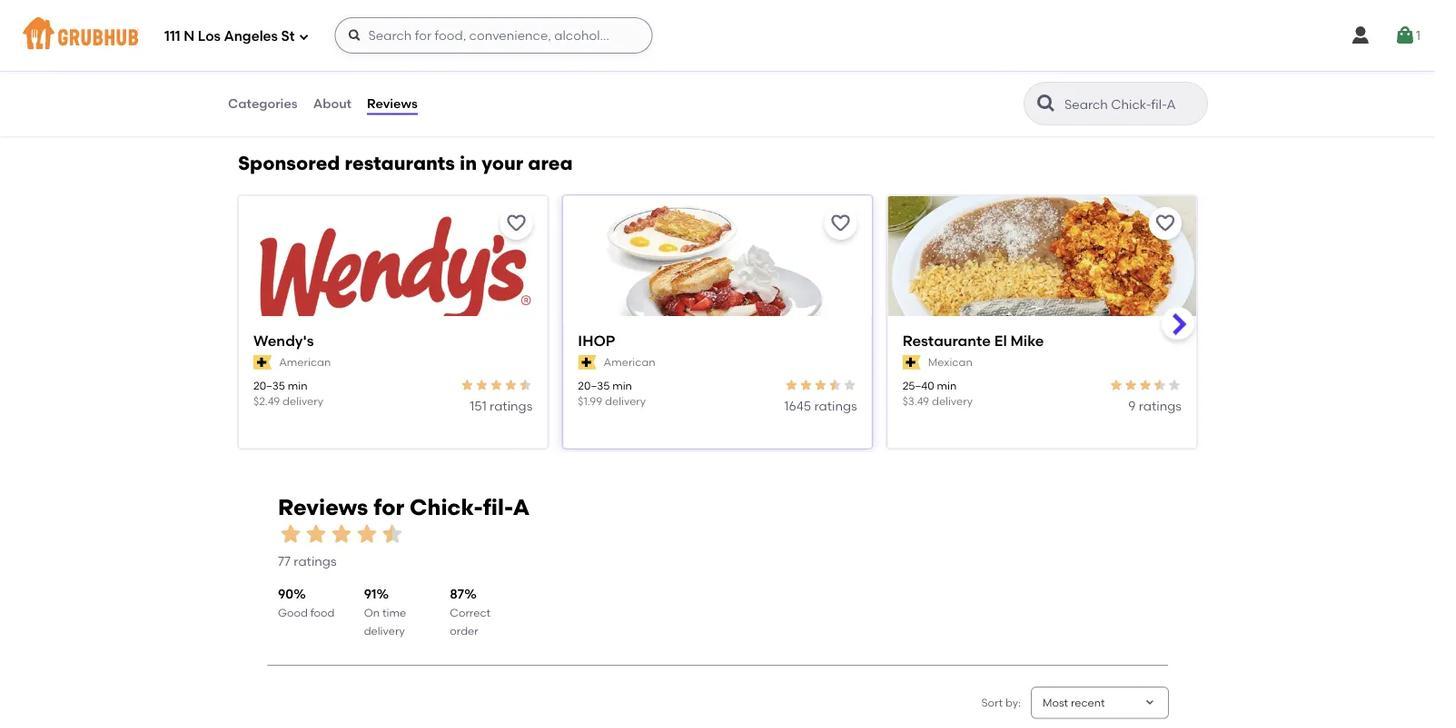Task type: locate. For each thing, give the bounding box(es) containing it.
1645
[[784, 398, 811, 414]]

0 horizontal spatial svg image
[[298, 31, 309, 42]]

delivery right $1.99
[[605, 394, 646, 408]]

2 horizontal spatial min
[[937, 379, 957, 392]]

min down ihop
[[612, 379, 632, 392]]

ihop logo image
[[564, 196, 872, 349]]

american for ihop
[[604, 356, 656, 369]]

ratings right 151
[[490, 398, 533, 414]]

fil-
[[483, 494, 513, 520]]

subscription pass image for restaurante el mike
[[903, 355, 921, 370]]

min for restaurante el mike
[[937, 379, 957, 392]]

min down wendy's
[[288, 379, 308, 392]]

2 20–35 from the left
[[578, 379, 610, 392]]

Search for food, convenience, alcohol... search field
[[335, 17, 653, 54]]

min down mexican
[[937, 379, 957, 392]]

min inside 20–35 min $2.49 delivery
[[288, 379, 308, 392]]

time
[[382, 606, 406, 619]]

3 min from the left
[[937, 379, 957, 392]]

delivery down time
[[364, 624, 405, 637]]

subscription pass image down wendy's
[[253, 355, 272, 370]]

1 horizontal spatial save this restaurant image
[[1155, 212, 1176, 234]]

delivery for wendy's
[[283, 394, 323, 408]]

reviews button
[[366, 71, 419, 136]]

87 correct order
[[450, 586, 491, 637]]

save this restaurant image
[[830, 212, 852, 234]]

restaurante el mike
[[903, 332, 1044, 350]]

angeles
[[224, 28, 278, 45]]

91 on time delivery
[[364, 586, 406, 637]]

recent
[[1071, 696, 1105, 709]]

1 min from the left
[[288, 379, 308, 392]]

2 horizontal spatial subscription pass image
[[903, 355, 921, 370]]

0 horizontal spatial svg image
[[347, 28, 362, 43]]

0 horizontal spatial 20–35
[[253, 379, 285, 392]]

svg image
[[1394, 25, 1416, 46], [347, 28, 362, 43]]

151
[[470, 398, 487, 414]]

delivery for ihop
[[605, 394, 646, 408]]

151 ratings
[[470, 398, 533, 414]]

save this restaurant button for wendy's
[[500, 207, 533, 240]]

0 horizontal spatial min
[[288, 379, 308, 392]]

n
[[184, 28, 195, 45]]

reviews
[[367, 96, 418, 111], [278, 494, 368, 520]]

0 vertical spatial reviews
[[367, 96, 418, 111]]

delivery inside 20–35 min $1.99 delivery
[[605, 394, 646, 408]]

20–35 inside 20–35 min $2.49 delivery
[[253, 379, 285, 392]]

ihop link
[[578, 331, 857, 351]]

your
[[482, 152, 523, 175]]

3 subscription pass image from the left
[[903, 355, 921, 370]]

svg image
[[1350, 25, 1372, 46], [298, 31, 309, 42]]

by:
[[1006, 696, 1021, 709]]

1 horizontal spatial subscription pass image
[[578, 355, 596, 370]]

about button
[[312, 71, 353, 136]]

20–35 up $1.99
[[578, 379, 610, 392]]

delivery inside 20–35 min $2.49 delivery
[[283, 394, 323, 408]]

2 save this restaurant image from the left
[[1155, 212, 1176, 234]]

american up 20–35 min $1.99 delivery on the bottom left
[[604, 356, 656, 369]]

ratings
[[490, 398, 533, 414], [814, 398, 857, 414], [1139, 398, 1182, 414], [294, 553, 337, 569]]

ratings right 1645
[[814, 398, 857, 414]]

categories
[[228, 96, 298, 111]]

2 american from the left
[[604, 356, 656, 369]]

0 horizontal spatial save this restaurant image
[[505, 212, 527, 234]]

delivery right $2.49 on the left bottom of the page
[[283, 394, 323, 408]]

correct
[[450, 606, 491, 619]]

20–35 min $2.49 delivery
[[253, 379, 323, 408]]

3 save this restaurant button from the left
[[1149, 207, 1182, 240]]

food
[[310, 606, 335, 619]]

$1.99
[[578, 394, 603, 408]]

min inside 20–35 min $1.99 delivery
[[612, 379, 632, 392]]

111
[[164, 28, 180, 45]]

order
[[450, 624, 478, 637]]

90
[[278, 586, 294, 601]]

min
[[288, 379, 308, 392], [612, 379, 632, 392], [937, 379, 957, 392]]

mike
[[1011, 332, 1044, 350]]

wendy's link
[[253, 331, 533, 351]]

restaurants
[[345, 152, 455, 175]]

american
[[279, 356, 331, 369], [604, 356, 656, 369]]

min inside 25–40 min $3.49 delivery
[[937, 379, 957, 392]]

restaurante
[[903, 332, 991, 350]]

ratings for restaurante el mike
[[1139, 398, 1182, 414]]

reviews for chick-fil-a
[[278, 494, 530, 520]]

1 vertical spatial reviews
[[278, 494, 368, 520]]

subscription pass image
[[253, 355, 272, 370], [578, 355, 596, 370], [903, 355, 921, 370]]

most
[[1043, 696, 1068, 709]]

Search Chick-fil-A search field
[[1063, 95, 1202, 113]]

categories button
[[227, 71, 299, 136]]

1 horizontal spatial save this restaurant button
[[825, 207, 857, 240]]

mexican
[[928, 356, 973, 369]]

1 horizontal spatial american
[[604, 356, 656, 369]]

2 save this restaurant button from the left
[[825, 207, 857, 240]]

1 subscription pass image from the left
[[253, 355, 272, 370]]

reviews right about
[[367, 96, 418, 111]]

sort
[[982, 696, 1003, 709]]

delivery inside 25–40 min $3.49 delivery
[[932, 394, 973, 408]]

save this restaurant button
[[500, 207, 533, 240], [825, 207, 857, 240], [1149, 207, 1182, 240]]

1
[[1416, 28, 1421, 43]]

2 horizontal spatial save this restaurant button
[[1149, 207, 1182, 240]]

delivery
[[283, 394, 323, 408], [605, 394, 646, 408], [932, 394, 973, 408], [364, 624, 405, 637]]

reviews up 77 ratings
[[278, 494, 368, 520]]

77
[[278, 553, 291, 569]]

20–35 for ihop
[[578, 379, 610, 392]]

1 american from the left
[[279, 356, 331, 369]]

reviews for reviews for chick-fil-a
[[278, 494, 368, 520]]

1 20–35 from the left
[[253, 379, 285, 392]]

1 horizontal spatial min
[[612, 379, 632, 392]]

reviews inside button
[[367, 96, 418, 111]]

st
[[281, 28, 295, 45]]

20–35 inside 20–35 min $1.99 delivery
[[578, 379, 610, 392]]

delivery right $3.49
[[932, 394, 973, 408]]

20–35 min $1.99 delivery
[[578, 379, 646, 408]]

min for wendy's
[[288, 379, 308, 392]]

american down wendy's
[[279, 356, 331, 369]]

0 horizontal spatial subscription pass image
[[253, 355, 272, 370]]

1 horizontal spatial 20–35
[[578, 379, 610, 392]]

sponsored
[[238, 152, 340, 175]]

0 horizontal spatial american
[[279, 356, 331, 369]]

chick-
[[410, 494, 483, 520]]

search icon image
[[1036, 93, 1057, 114]]

77 ratings
[[278, 553, 337, 569]]

ratings right 9
[[1139, 398, 1182, 414]]

ratings for ihop
[[814, 398, 857, 414]]

20–35
[[253, 379, 285, 392], [578, 379, 610, 392]]

0 horizontal spatial save this restaurant button
[[500, 207, 533, 240]]

svg image right st
[[298, 31, 309, 42]]

ratings right 77
[[294, 553, 337, 569]]

delivery inside 91 on time delivery
[[364, 624, 405, 637]]

20–35 up $2.49 on the left bottom of the page
[[253, 379, 285, 392]]

svg image left 1 "button" in the right of the page
[[1350, 25, 1372, 46]]

1 save this restaurant button from the left
[[500, 207, 533, 240]]

reviews for reviews
[[367, 96, 418, 111]]

1 save this restaurant image from the left
[[505, 212, 527, 234]]

subscription pass image down ihop
[[578, 355, 596, 370]]

star icon image
[[460, 378, 474, 392], [474, 378, 489, 392], [489, 378, 504, 392], [504, 378, 518, 392], [518, 378, 533, 392], [518, 378, 533, 392], [785, 378, 799, 392], [799, 378, 814, 392], [814, 378, 828, 392], [828, 378, 843, 392], [828, 378, 843, 392], [843, 378, 857, 392], [1109, 378, 1124, 392], [1124, 378, 1138, 392], [1138, 378, 1153, 392], [1153, 378, 1167, 392], [1153, 378, 1167, 392], [1167, 378, 1182, 392], [278, 522, 303, 547], [303, 522, 329, 547], [329, 522, 354, 547], [354, 522, 380, 547], [380, 522, 405, 547], [380, 522, 405, 547]]

9
[[1128, 398, 1136, 414]]

subscription pass image up 25–40
[[903, 355, 921, 370]]

2 min from the left
[[612, 379, 632, 392]]

save this restaurant image
[[505, 212, 527, 234], [1155, 212, 1176, 234]]

1 horizontal spatial svg image
[[1394, 25, 1416, 46]]

2 subscription pass image from the left
[[578, 355, 596, 370]]



Task type: vqa. For each thing, say whether or not it's contained in the screenshot.
'like'
no



Task type: describe. For each thing, give the bounding box(es) containing it.
save this restaurant button for ihop
[[825, 207, 857, 240]]

sponsored restaurants in your area
[[238, 152, 573, 175]]

save this restaurant button for restaurante el mike
[[1149, 207, 1182, 240]]

in
[[460, 152, 477, 175]]

caret down icon image
[[1143, 696, 1157, 710]]

87
[[450, 586, 464, 601]]

wendy's
[[253, 332, 314, 350]]

good
[[278, 606, 308, 619]]

main navigation navigation
[[0, 0, 1435, 71]]

los
[[198, 28, 221, 45]]

ihop
[[578, 332, 615, 350]]

for
[[373, 494, 404, 520]]

svg image inside 1 "button"
[[1394, 25, 1416, 46]]

el
[[995, 332, 1007, 350]]

1 button
[[1394, 19, 1421, 52]]

save this restaurant image for wendy's
[[505, 212, 527, 234]]

subscription pass image for ihop
[[578, 355, 596, 370]]

restaurante el mike logo image
[[888, 196, 1196, 349]]

Sort by: field
[[1043, 695, 1105, 711]]

delivery for restaurante el mike
[[932, 394, 973, 408]]

1 horizontal spatial svg image
[[1350, 25, 1372, 46]]

25–40 min $3.49 delivery
[[903, 379, 973, 408]]

a
[[513, 494, 530, 520]]

on
[[364, 606, 380, 619]]

most recent
[[1043, 696, 1105, 709]]

about
[[313, 96, 352, 111]]

subscription pass image for wendy's
[[253, 355, 272, 370]]

$3.49
[[903, 394, 929, 408]]

american for wendy's
[[279, 356, 331, 369]]

90 good food
[[278, 586, 335, 619]]

9 ratings
[[1128, 398, 1182, 414]]

111 n los angeles st
[[164, 28, 295, 45]]

91
[[364, 586, 377, 601]]

save this restaurant image for restaurante el mike
[[1155, 212, 1176, 234]]

ratings for wendy's
[[490, 398, 533, 414]]

area
[[528, 152, 573, 175]]

1645 ratings
[[784, 398, 857, 414]]

min for ihop
[[612, 379, 632, 392]]

sort by:
[[982, 696, 1021, 709]]

$2.49
[[253, 394, 280, 408]]

20–35 for wendy's
[[253, 379, 285, 392]]

25–40
[[903, 379, 934, 392]]

wendy's logo image
[[239, 196, 547, 349]]

restaurante el mike link
[[903, 331, 1182, 351]]



